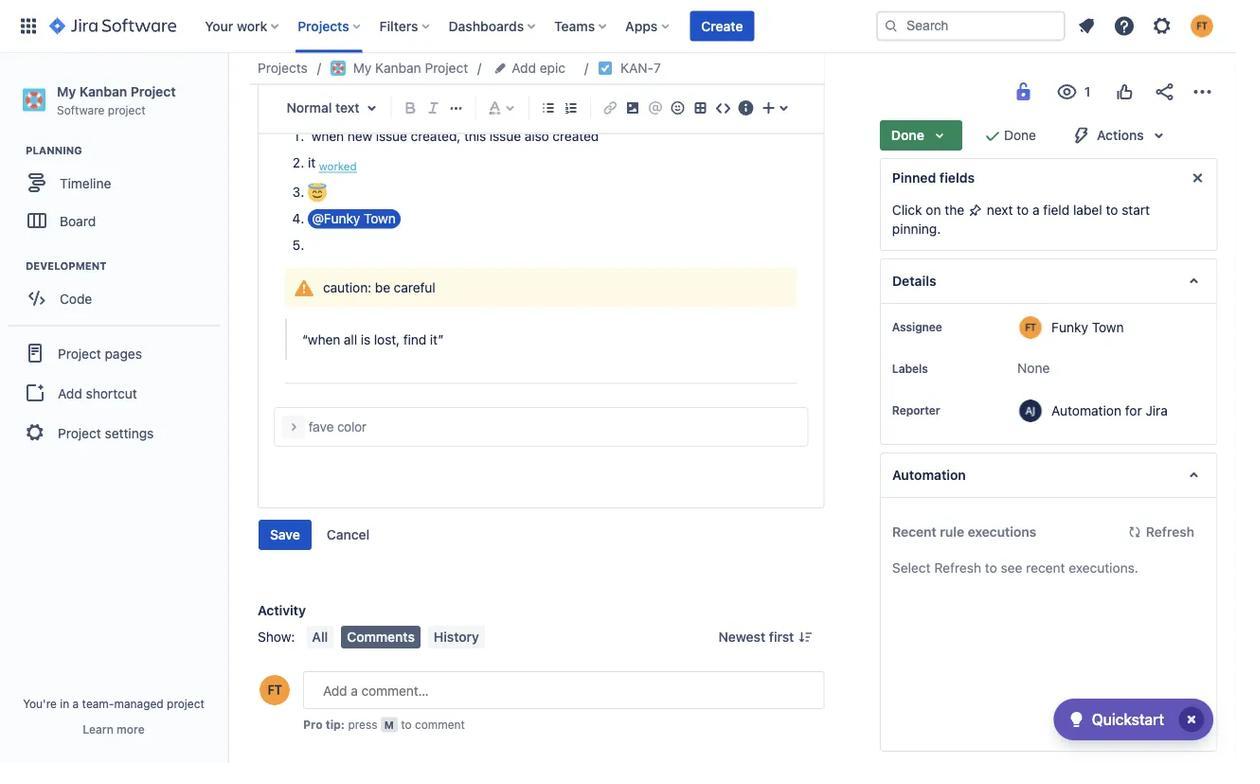 Task type: locate. For each thing, give the bounding box(es) containing it.
1 vertical spatial automation
[[892, 467, 965, 483]]

0 horizontal spatial issue
[[376, 129, 407, 144]]

add left 'epic'
[[512, 60, 536, 76]]

settings image
[[1151, 15, 1174, 37]]

learn more
[[83, 723, 145, 736]]

0 vertical spatial project
[[108, 103, 146, 116]]

bullet list ⌘⇧8 image
[[537, 97, 560, 119]]

add
[[512, 60, 536, 76], [58, 385, 82, 401]]

1 vertical spatial a
[[73, 697, 79, 710]]

history
[[434, 630, 479, 646]]

all
[[344, 332, 357, 347]]

1 issue from the left
[[376, 129, 407, 144]]

town
[[364, 211, 396, 226], [1091, 319, 1124, 335]]

0 vertical spatial automation
[[1051, 403, 1121, 418]]

project
[[108, 103, 146, 116], [167, 697, 204, 710]]

my for my kanban project software project
[[57, 83, 76, 99]]

apps
[[625, 18, 658, 34]]

project inside my kanban project software project
[[130, 83, 176, 99]]

the
[[944, 202, 964, 218]]

project up add shortcut
[[58, 346, 101, 361]]

kan-
[[620, 60, 654, 76]]

projects inside popup button
[[298, 18, 349, 34]]

projects up my kanban project image
[[298, 18, 349, 34]]

1 done from the left
[[891, 127, 924, 143]]

1 horizontal spatial town
[[1091, 319, 1124, 335]]

it
[[308, 155, 316, 171]]

kanban for my kanban project
[[375, 60, 421, 76]]

:innocent: image
[[308, 184, 327, 203], [308, 184, 327, 203]]

press
[[348, 719, 377, 732]]

managed
[[114, 697, 164, 710]]

project settings link
[[8, 412, 220, 454]]

1 vertical spatial my
[[57, 83, 76, 99]]

a for to
[[1032, 202, 1039, 218]]

all button
[[306, 627, 334, 650]]

kanban down filters
[[375, 60, 421, 76]]

0 horizontal spatial automation
[[892, 467, 965, 483]]

your work button
[[199, 11, 286, 41]]

cancel button
[[315, 521, 381, 551]]

assignee
[[892, 320, 942, 333]]

to right m
[[401, 719, 412, 732]]

issue
[[376, 129, 407, 144], [490, 129, 521, 144]]

reporter
[[892, 404, 940, 417]]

my
[[353, 60, 372, 76], [57, 83, 76, 99]]

be
[[375, 280, 390, 295]]

0 horizontal spatial add
[[58, 385, 82, 401]]

project left sidebar navigation image
[[130, 83, 176, 99]]

1 horizontal spatial done
[[1004, 127, 1036, 143]]

pinned fields
[[892, 170, 974, 186]]

1 horizontal spatial a
[[1032, 202, 1039, 218]]

1 vertical spatial projects
[[258, 60, 308, 76]]

done image
[[981, 124, 1004, 147]]

more formatting image
[[445, 97, 467, 119]]

0 vertical spatial add
[[512, 60, 536, 76]]

development
[[26, 260, 107, 273]]

menu bar
[[303, 627, 489, 650]]

town inside "description - main content area, start typing to enter text." 'text box'
[[364, 211, 396, 226]]

add epic button
[[491, 57, 571, 80]]

project right managed
[[167, 697, 204, 710]]

1 horizontal spatial automation
[[1051, 403, 1121, 418]]

profile image of funky town image
[[260, 676, 290, 706]]

jira software image
[[49, 15, 176, 37], [49, 15, 176, 37]]

projects link
[[258, 57, 308, 80]]

2 issue from the left
[[490, 129, 521, 144]]

0 vertical spatial my
[[353, 60, 372, 76]]

you're
[[23, 697, 57, 710]]

town right funky on the top right of page
[[1091, 319, 1124, 335]]

kanban up software
[[79, 83, 127, 99]]

0 vertical spatial projects
[[298, 18, 349, 34]]

share image
[[1153, 81, 1176, 103]]

1 vertical spatial town
[[1091, 319, 1124, 335]]

labels pin to top image
[[931, 361, 947, 376]]

0 horizontal spatial project
[[108, 103, 146, 116]]

2 horizontal spatial to
[[1105, 202, 1118, 218]]

done button
[[879, 120, 962, 151]]

banner containing your work
[[0, 0, 1236, 53]]

0 vertical spatial kanban
[[375, 60, 421, 76]]

add shortcut
[[58, 385, 137, 401]]

it worked
[[308, 155, 357, 174]]

quickstart
[[1092, 711, 1164, 729]]

project up more formatting icon
[[425, 60, 468, 76]]

to
[[1016, 202, 1028, 218], [1105, 202, 1118, 218], [401, 719, 412, 732]]

help image
[[1113, 15, 1136, 37]]

check image
[[1065, 709, 1088, 731]]

project pages link
[[8, 333, 220, 374]]

details element
[[879, 259, 1217, 304]]

town right @funky
[[364, 211, 396, 226]]

done up the next
[[1004, 127, 1036, 143]]

1 horizontal spatial project
[[167, 697, 204, 710]]

primary element
[[11, 0, 876, 53]]

0 vertical spatial town
[[364, 211, 396, 226]]

Give this expand a title... text field
[[305, 417, 804, 439]]

kanban inside "my kanban project" link
[[375, 60, 421, 76]]

add image, video, or file image
[[621, 97, 644, 119]]

0 horizontal spatial a
[[73, 697, 79, 710]]

save button
[[259, 521, 311, 551]]

0 vertical spatial a
[[1032, 202, 1039, 218]]

project inside my kanban project software project
[[108, 103, 146, 116]]

1 horizontal spatial my
[[353, 60, 372, 76]]

projects button
[[292, 11, 368, 41]]

a left field
[[1032, 202, 1039, 218]]

add inside add epic dropdown button
[[512, 60, 536, 76]]

pinned
[[892, 170, 936, 186]]

Search field
[[876, 11, 1066, 41]]

a right in
[[73, 697, 79, 710]]

projects for projects link
[[258, 60, 308, 76]]

label
[[1073, 202, 1102, 218]]

automation left for
[[1051, 403, 1121, 418]]

Add a comment… field
[[303, 672, 824, 710]]

settings
[[105, 425, 154, 441]]

newest first button
[[707, 627, 824, 650]]

to left start
[[1105, 202, 1118, 218]]

project pages
[[58, 346, 142, 361]]

my right my kanban project image
[[353, 60, 372, 76]]

1 vertical spatial add
[[58, 385, 82, 401]]

in
[[60, 697, 69, 710]]

project down add shortcut
[[58, 425, 101, 441]]

add left shortcut
[[58, 385, 82, 401]]

projects up normal
[[258, 60, 308, 76]]

1 horizontal spatial issue
[[490, 129, 521, 144]]

when
[[311, 129, 344, 144]]

board
[[60, 213, 96, 229]]

0 horizontal spatial done
[[891, 127, 924, 143]]

kanban for my kanban project software project
[[79, 83, 127, 99]]

issue right this
[[490, 129, 521, 144]]

kan-7 link
[[620, 57, 661, 80]]

work
[[237, 18, 267, 34]]

automation down reporter in the right of the page
[[892, 467, 965, 483]]

"when all is lost, find it"
[[302, 332, 444, 347]]

text
[[335, 100, 360, 116]]

it"
[[430, 332, 444, 347]]

to right the next
[[1016, 202, 1028, 218]]

pro tip: press m to comment
[[303, 719, 465, 732]]

0 horizontal spatial town
[[364, 211, 396, 226]]

show:
[[258, 630, 295, 646]]

apps button
[[620, 11, 677, 41]]

my up software
[[57, 83, 76, 99]]

first
[[769, 630, 794, 646]]

my kanban project software project
[[57, 83, 176, 116]]

0 horizontal spatial kanban
[[79, 83, 127, 99]]

planning image
[[3, 139, 26, 162]]

1 horizontal spatial kanban
[[375, 60, 421, 76]]

dashboards button
[[443, 11, 543, 41]]

add inside the add shortcut button
[[58, 385, 82, 401]]

projects for projects popup button
[[298, 18, 349, 34]]

a for in
[[73, 697, 79, 710]]

find
[[403, 332, 426, 347]]

teams
[[554, 18, 595, 34]]

my inside my kanban project software project
[[57, 83, 76, 99]]

a inside next to a field label to start pinning.
[[1032, 202, 1039, 218]]

quickstart button
[[1054, 699, 1213, 741]]

learn
[[83, 723, 114, 736]]

comments button
[[341, 627, 420, 650]]

project right software
[[108, 103, 146, 116]]

issue right new
[[376, 129, 407, 144]]

0 horizontal spatial my
[[57, 83, 76, 99]]

Description - Main content area, start typing to enter text. text field
[[274, 126, 808, 482]]

a
[[1032, 202, 1039, 218], [73, 697, 79, 710]]

done up pinned
[[891, 127, 924, 143]]

filters
[[380, 18, 418, 34]]

kanban inside my kanban project software project
[[79, 83, 127, 99]]

software
[[57, 103, 105, 116]]

comment
[[415, 719, 465, 732]]

on
[[925, 202, 941, 218]]

planning group
[[9, 143, 226, 246]]

development image
[[3, 255, 26, 278]]

my kanban project
[[353, 60, 468, 76]]

project
[[425, 60, 468, 76], [130, 83, 176, 99], [58, 346, 101, 361], [58, 425, 101, 441]]

search image
[[884, 18, 899, 34]]

1 horizontal spatial add
[[512, 60, 536, 76]]

1 vertical spatial kanban
[[79, 83, 127, 99]]

next to a field label to start pinning.
[[892, 202, 1150, 237]]

menu bar containing all
[[303, 627, 489, 650]]

@funky
[[312, 211, 360, 226]]

my kanban project image
[[330, 61, 346, 76]]

banner
[[0, 0, 1236, 53]]

group
[[8, 325, 220, 460]]



Task type: describe. For each thing, give the bounding box(es) containing it.
also
[[524, 129, 549, 144]]

newest first
[[719, 630, 794, 646]]

vote options: no one has voted for this issue yet. image
[[1113, 81, 1136, 103]]

funky
[[1051, 319, 1088, 335]]

team-
[[82, 697, 114, 710]]

automation for jira
[[1051, 403, 1167, 418]]

pages
[[105, 346, 142, 361]]

info panel image
[[735, 97, 757, 119]]

funky town
[[1051, 319, 1124, 335]]

project settings
[[58, 425, 154, 441]]

dashboards
[[449, 18, 524, 34]]

all
[[312, 630, 328, 646]]

when new issue created, this issue also created
[[308, 129, 599, 144]]

dismiss quickstart image
[[1176, 705, 1207, 735]]

0 horizontal spatial to
[[401, 719, 412, 732]]

town for @funky town
[[364, 211, 396, 226]]

numbered list ⌘⇧7 image
[[560, 97, 583, 119]]

actions button
[[1059, 120, 1181, 151]]

fields
[[939, 170, 974, 186]]

start
[[1121, 202, 1150, 218]]

2 done from the left
[[1004, 127, 1036, 143]]

epic
[[540, 60, 566, 76]]

created,
[[411, 129, 461, 144]]

automation element
[[879, 453, 1217, 498]]

history button
[[428, 627, 485, 650]]

save
[[270, 528, 300, 543]]

is
[[361, 332, 371, 347]]

newest first image
[[798, 631, 813, 646]]

code snippet image
[[712, 97, 735, 119]]

none
[[1017, 360, 1049, 376]]

create
[[701, 18, 743, 34]]

new
[[347, 129, 372, 144]]

cancel
[[327, 528, 370, 543]]

tip:
[[326, 719, 345, 732]]

normal
[[287, 100, 332, 116]]

careful
[[394, 280, 435, 295]]

more
[[117, 723, 145, 736]]

next
[[986, 202, 1013, 218]]

for
[[1125, 403, 1142, 418]]

newest
[[719, 630, 766, 646]]

done inside dropdown button
[[891, 127, 924, 143]]

create button
[[690, 11, 754, 41]]

expand content image
[[282, 417, 305, 439]]

comments
[[347, 630, 415, 646]]

pinning.
[[892, 221, 940, 237]]

code link
[[9, 280, 218, 318]]

add for add shortcut
[[58, 385, 82, 401]]

1 vertical spatial project
[[167, 697, 204, 710]]

click on the
[[892, 202, 968, 218]]

add epic
[[512, 60, 566, 76]]

board link
[[9, 202, 218, 240]]

normal text
[[287, 100, 360, 116]]

code
[[60, 291, 92, 306]]

add for add epic
[[512, 60, 536, 76]]

your profile and settings image
[[1191, 15, 1213, 37]]

this
[[464, 129, 486, 144]]

hide message image
[[1186, 167, 1209, 189]]

automation for automation
[[892, 467, 965, 483]]

kan-7
[[620, 60, 661, 76]]

your
[[205, 18, 233, 34]]

table image
[[689, 97, 712, 119]]

normal text button
[[278, 91, 383, 125]]

sidebar navigation image
[[207, 76, 248, 114]]

details
[[892, 273, 936, 289]]

caution:
[[323, 280, 371, 295]]

@funky town
[[312, 211, 396, 226]]

planning
[[26, 145, 82, 157]]

shortcut
[[86, 385, 137, 401]]

"when
[[302, 332, 340, 347]]

notifications image
[[1075, 15, 1098, 37]]

1 horizontal spatial to
[[1016, 202, 1028, 218]]

copy link to issue image
[[657, 60, 672, 75]]

panel warning image
[[293, 278, 315, 300]]

emoji image
[[667, 97, 689, 119]]

field
[[1043, 202, 1069, 218]]

timeline
[[60, 175, 111, 191]]

task image
[[598, 61, 613, 76]]

town for funky town
[[1091, 319, 1124, 335]]

click
[[892, 202, 922, 218]]

pro
[[303, 719, 323, 732]]

my kanban project link
[[330, 57, 468, 80]]

development group
[[9, 259, 226, 323]]

appswitcher icon image
[[17, 15, 40, 37]]

group containing project pages
[[8, 325, 220, 460]]

automation for automation for jira
[[1051, 403, 1121, 418]]

activity
[[258, 604, 306, 619]]

created
[[553, 129, 599, 144]]

timeline link
[[9, 164, 218, 202]]

labels
[[892, 362, 928, 375]]

worked
[[319, 160, 357, 174]]

actions
[[1096, 127, 1144, 143]]

your work
[[205, 18, 267, 34]]

actions image
[[1191, 81, 1213, 103]]

m
[[384, 720, 394, 732]]

7
[[654, 60, 661, 76]]

lost,
[[374, 332, 400, 347]]

my for my kanban project
[[353, 60, 372, 76]]

learn more button
[[83, 722, 145, 737]]



Task type: vqa. For each thing, say whether or not it's contained in the screenshot.
team. for Retrospective
no



